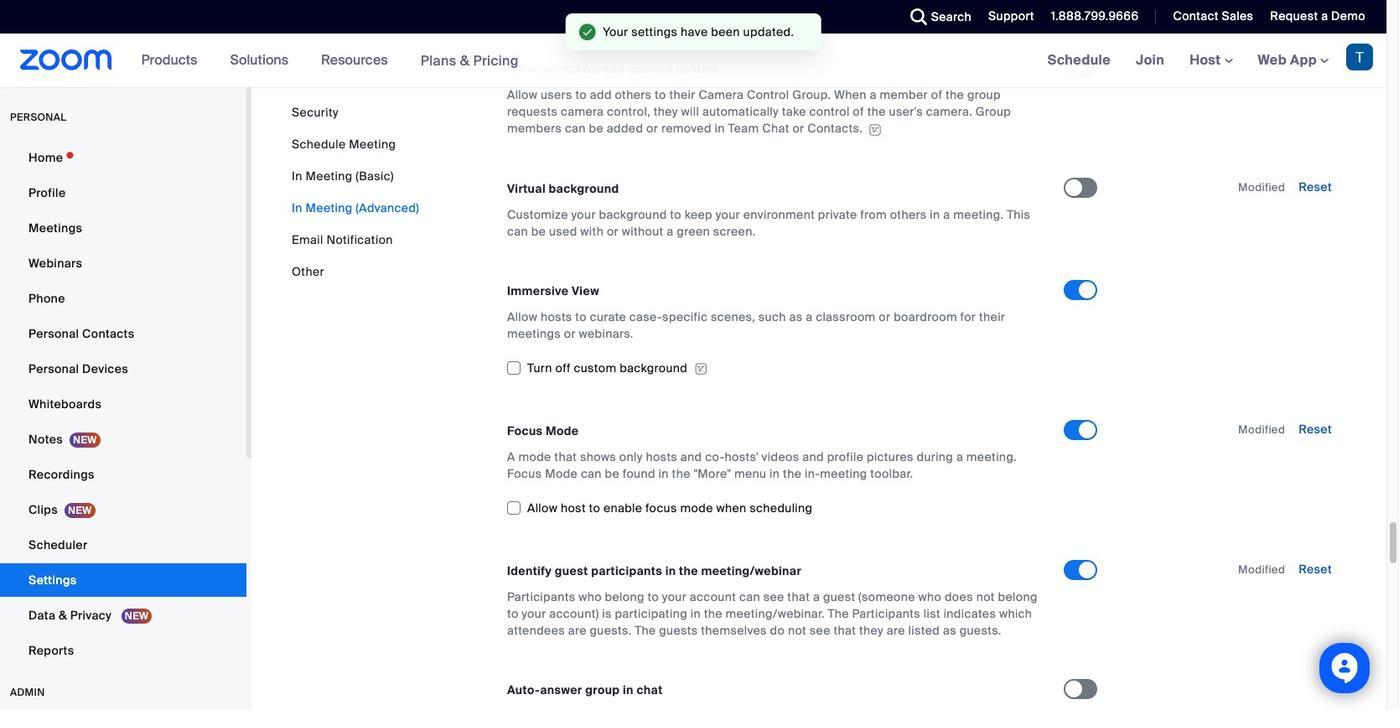Task type: vqa. For each thing, say whether or not it's contained in the screenshot.
'service' associated with subscription
no



Task type: locate. For each thing, give the bounding box(es) containing it.
0 vertical spatial users
[[924, 0, 955, 0]]

1 vertical spatial have
[[681, 24, 708, 39]]

auto- up requests
[[507, 62, 540, 77]]

2 vertical spatial be
[[605, 466, 620, 481]]

in for in meeting (basic)
[[292, 168, 302, 184]]

they down (someone
[[859, 623, 884, 638]]

& right data
[[59, 608, 67, 623]]

1 vertical spatial reset button
[[1299, 421, 1332, 436]]

0 horizontal spatial &
[[59, 608, 67, 623]]

2 reset from the top
[[1299, 421, 1332, 436]]

1 horizontal spatial their
[[979, 309, 1005, 324]]

mode inside a mode that shows only hosts and co-hosts' videos and profile pictures during a meeting. focus mode can be found in the "more" menu in the in-meeting toolbar.
[[518, 449, 551, 464]]

or up off
[[564, 326, 576, 341]]

1 horizontal spatial &
[[460, 52, 470, 69]]

a right "when"
[[870, 88, 877, 103]]

menu
[[734, 466, 767, 481]]

0 vertical spatial of
[[702, 0, 713, 0]]

in down schedule meeting link
[[292, 168, 302, 184]]

2 vertical spatial reset
[[1299, 561, 1332, 576]]

not up indicates
[[976, 589, 995, 604]]

2 reset button from the top
[[1299, 421, 1332, 436]]

be down shows
[[605, 466, 620, 481]]

mode left when
[[680, 500, 713, 515]]

identify guest participants in the meeting/webinar
[[507, 563, 802, 578]]

their inside allow users to add others to their camera control group. when a member of the group requests camera control, they will automatically take control of the user's camera. group members can be added or removed in team chat or contacts.
[[669, 88, 696, 103]]

allow for allow another user to take control of your camera during a meeting. both users (the one requesting control and the one giving control) must have this option turned on.
[[507, 0, 538, 0]]

private
[[818, 207, 857, 222]]

2 vertical spatial reset button
[[1299, 561, 1332, 576]]

1 vertical spatial of
[[931, 88, 942, 103]]

of down "when"
[[853, 104, 864, 119]]

meetings
[[507, 326, 561, 341]]

allow up requests
[[507, 88, 538, 103]]

0 horizontal spatial schedule
[[292, 137, 346, 152]]

which
[[999, 606, 1032, 621]]

whiteboards link
[[0, 387, 246, 421]]

reset for customize your background to keep your environment private from others in a meeting. this can be used with or without a green screen.
[[1299, 179, 1332, 194]]

meeting up (basic)
[[349, 137, 396, 152]]

0 horizontal spatial not
[[788, 623, 806, 638]]

a up this on the right of the page
[[830, 0, 837, 0]]

group up the group on the right top of the page
[[967, 88, 1001, 103]]

1 vertical spatial one
[[662, 2, 683, 17]]

0 horizontal spatial who
[[579, 589, 602, 604]]

option
[[857, 2, 893, 17]]

without
[[622, 224, 664, 239]]

1 horizontal spatial others
[[890, 207, 927, 222]]

the down account
[[704, 606, 722, 621]]

meeting. inside allow another user to take control of your camera during a meeting. both users (the one requesting control and the one giving control) must have this option turned on.
[[840, 0, 890, 0]]

3 modified from the top
[[1238, 562, 1285, 576]]

or
[[646, 121, 658, 136], [793, 121, 804, 136], [607, 224, 619, 239], [879, 309, 891, 324], [564, 326, 576, 341]]

profile picture image
[[1346, 44, 1373, 70]]

1 vertical spatial modified
[[1238, 422, 1285, 436]]

to up participating
[[648, 589, 659, 604]]

in up the email
[[292, 200, 302, 215]]

1 horizontal spatial during
[[917, 449, 953, 464]]

2 in from the top
[[292, 200, 302, 215]]

1 reset button from the top
[[1299, 179, 1332, 194]]

allow for allow hosts to curate case-specific scenes, such as a classroom or boardroom for their meetings or webinars.
[[507, 309, 538, 324]]

of inside allow another user to take control of your camera during a meeting. both users (the one requesting control and the one giving control) must have this option turned on.
[[702, 0, 713, 0]]

of up camera.
[[931, 88, 942, 103]]

hosts
[[541, 309, 572, 324], [646, 449, 677, 464]]

settings
[[29, 573, 77, 588]]

have inside allow another user to take control of your camera during a meeting. both users (the one requesting control and the one giving control) must have this option turned on.
[[802, 2, 829, 17]]

add
[[590, 88, 612, 103]]

take up 'settings'
[[631, 0, 655, 0]]

email
[[292, 232, 323, 247]]

mode down off
[[546, 423, 579, 438]]

shows
[[580, 449, 616, 464]]

1 in from the top
[[292, 168, 302, 184]]

0 vertical spatial auto-
[[507, 62, 540, 77]]

the down participating
[[635, 623, 656, 638]]

when
[[834, 88, 867, 103]]

& right plans
[[460, 52, 470, 69]]

allow
[[507, 0, 538, 0], [507, 88, 538, 103], [507, 309, 538, 324], [527, 500, 558, 515]]

1 vertical spatial that
[[787, 589, 810, 604]]

customize
[[507, 207, 568, 222]]

webinars.
[[579, 326, 633, 341]]

schedule inside schedule link
[[1048, 51, 1111, 69]]

others inside allow users to add others to their camera control group. when a member of the group requests camera control, they will automatically take control of the user's camera. group members can be added or removed in team chat or contacts.
[[615, 88, 652, 103]]

1 horizontal spatial have
[[802, 2, 829, 17]]

group inside allow users to add others to their camera control group. when a member of the group requests camera control, they will automatically take control of the user's camera. group members can be added or removed in team chat or contacts.
[[967, 88, 1001, 103]]

camera up must
[[744, 0, 787, 0]]

0 vertical spatial background
[[549, 181, 619, 196]]

group right answer
[[585, 682, 620, 697]]

0 horizontal spatial users
[[541, 88, 572, 103]]

mode
[[518, 449, 551, 464], [680, 500, 713, 515]]

0 horizontal spatial guests.
[[590, 623, 632, 638]]

focus
[[646, 500, 677, 515]]

0 vertical spatial one
[[983, 0, 1005, 0]]

mode right a
[[518, 449, 551, 464]]

0 vertical spatial in
[[292, 168, 302, 184]]

1 horizontal spatial hosts
[[646, 449, 677, 464]]

can right the members
[[565, 121, 586, 136]]

0 horizontal spatial of
[[702, 0, 713, 0]]

in-
[[805, 466, 820, 481]]

have left this on the right of the page
[[802, 2, 829, 17]]

resources button
[[321, 34, 395, 87]]

0 vertical spatial modified
[[1238, 180, 1285, 194]]

can down "meeting/webinar"
[[739, 589, 760, 604]]

menu bar
[[292, 104, 419, 280]]

the inside allow another user to take control of your camera during a meeting. both users (the one requesting control and the one giving control) must have this option turned on.
[[640, 2, 659, 17]]

0 vertical spatial they
[[654, 104, 678, 119]]

control inside allow users to add others to their camera control group. when a member of the group requests camera control, they will automatically take control of the user's camera. group members can be added or removed in team chat or contacts.
[[809, 104, 850, 119]]

hosts down the immersive view
[[541, 309, 572, 324]]

0 vertical spatial that
[[554, 449, 577, 464]]

the
[[828, 606, 849, 621], [635, 623, 656, 638]]

0 vertical spatial not
[[976, 589, 995, 604]]

0 vertical spatial hosts
[[541, 309, 572, 324]]

0 horizontal spatial belong
[[605, 589, 644, 604]]

in inside participants who belong to your account can see that a guest (someone who does not belong to your account) is participating in the meeting/webinar. the participants list indicates which attendees are guests. the guests themselves do not see that they are listed as guests.
[[690, 606, 701, 621]]

(someone
[[858, 589, 915, 604]]

who
[[579, 589, 602, 604], [918, 589, 942, 604]]

contacts.
[[807, 121, 863, 136]]

your up attendees
[[522, 606, 546, 621]]

background up with
[[549, 181, 619, 196]]

personal inside "link"
[[29, 326, 79, 341]]

can inside allow users to add others to their camera control group. when a member of the group requests camera control, they will automatically take control of the user's camera. group members can be added or removed in team chat or contacts.
[[565, 121, 586, 136]]

1 vertical spatial reset
[[1299, 421, 1332, 436]]

take down group.
[[782, 104, 806, 119]]

1 vertical spatial not
[[788, 623, 806, 638]]

0 vertical spatial &
[[460, 52, 470, 69]]

2 vertical spatial modified
[[1238, 562, 1285, 576]]

1 who from the left
[[579, 589, 602, 604]]

0 horizontal spatial take
[[631, 0, 655, 0]]

to left keep
[[670, 207, 681, 222]]

reset for participants who belong to your account can see that a guest (someone who does not belong to your account) is participating in the meeting/webinar. the participants list indicates which attendees are guests. the guests themselves do not see that they are listed as guests.
[[1299, 561, 1332, 576]]

1 vertical spatial meeting.
[[953, 207, 1004, 222]]

belong up which
[[998, 589, 1038, 604]]

personal
[[10, 111, 67, 124]]

2 auto- from the top
[[507, 682, 540, 697]]

camera right end
[[628, 62, 672, 77]]

1 modified from the top
[[1238, 180, 1285, 194]]

solutions button
[[230, 34, 296, 87]]

that inside a mode that shows only hosts and co-hosts' videos and profile pictures during a meeting. focus mode can be found in the "more" menu in the in-meeting toolbar.
[[554, 449, 577, 464]]

0 horizontal spatial see
[[763, 589, 784, 604]]

guests. down is
[[590, 623, 632, 638]]

scheduling
[[750, 500, 813, 515]]

in left team
[[715, 121, 725, 136]]

a right pictures
[[956, 449, 963, 464]]

modified for customize your background to keep your environment private from others in a meeting. this can be used with or without a green screen.
[[1238, 180, 1285, 194]]

0 horizontal spatial the
[[635, 623, 656, 638]]

that right the do
[[834, 623, 856, 638]]

1 horizontal spatial take
[[782, 104, 806, 119]]

allow hosts to curate case-specific scenes, such as a classroom or boardroom for their meetings or webinars.
[[507, 309, 1005, 341]]

0 horizontal spatial camera
[[561, 104, 604, 119]]

and left co-
[[681, 449, 702, 464]]

in right from
[[930, 207, 940, 222]]

background left support version for turn off custom background icon
[[620, 360, 688, 375]]

control)
[[724, 2, 767, 17]]

banner
[[0, 34, 1387, 88]]

0 vertical spatial camera
[[744, 0, 787, 0]]

demo
[[1331, 8, 1366, 23]]

used
[[549, 224, 577, 239]]

0 vertical spatial take
[[631, 0, 655, 0]]

mode
[[546, 423, 579, 438], [545, 466, 578, 481]]

and up your
[[615, 2, 637, 17]]

allow left host
[[527, 500, 558, 515]]

are down account)
[[568, 623, 587, 638]]

2 horizontal spatial and
[[802, 449, 824, 464]]

or right the 'chat'
[[793, 121, 804, 136]]

1 horizontal spatial they
[[859, 623, 884, 638]]

1 vertical spatial schedule
[[292, 137, 346, 152]]

0 vertical spatial their
[[669, 88, 696, 103]]

green
[[677, 224, 710, 239]]

hosts inside allow hosts to curate case-specific scenes, such as a classroom or boardroom for their meetings or webinars.
[[541, 309, 572, 324]]

personal for personal devices
[[29, 361, 79, 376]]

meeting up email notification link
[[306, 200, 353, 215]]

focus mode
[[507, 423, 579, 438]]

not right the do
[[788, 623, 806, 638]]

2 horizontal spatial be
[[605, 466, 620, 481]]

in meeting (basic)
[[292, 168, 394, 184]]

in right the participants
[[665, 563, 676, 578]]

allow inside allow hosts to curate case-specific scenes, such as a classroom or boardroom for their meetings or webinars.
[[507, 309, 538, 324]]

be left added
[[589, 121, 604, 136]]

1 vertical spatial mode
[[545, 466, 578, 481]]

during up must
[[790, 0, 827, 0]]

1 personal from the top
[[29, 326, 79, 341]]

& inside product information navigation
[[460, 52, 470, 69]]

end
[[603, 62, 625, 77]]

see up the 'meeting/webinar.'
[[763, 589, 784, 604]]

0 vertical spatial reset
[[1299, 179, 1332, 194]]

will
[[681, 104, 699, 119]]

1 horizontal spatial camera
[[628, 62, 672, 77]]

your up participating
[[662, 589, 687, 604]]

allow for allow users to add others to their camera control group. when a member of the group requests camera control, they will automatically take control of the user's camera. group members can be added or removed in team chat or contacts.
[[507, 88, 538, 103]]

to left add
[[575, 88, 587, 103]]

1 horizontal spatial that
[[787, 589, 810, 604]]

personal for personal contacts
[[29, 326, 79, 341]]

0 horizontal spatial their
[[669, 88, 696, 103]]

a inside allow hosts to curate case-specific scenes, such as a classroom or boardroom for their meetings or webinars.
[[806, 309, 813, 324]]

0 vertical spatial reset button
[[1299, 179, 1332, 194]]

0 horizontal spatial others
[[615, 88, 652, 103]]

0 horizontal spatial as
[[789, 309, 803, 324]]

1 vertical spatial be
[[531, 224, 546, 239]]

belong
[[605, 589, 644, 604], [998, 589, 1038, 604]]

products button
[[141, 34, 205, 87]]

guest left (someone
[[823, 589, 855, 604]]

be inside customize your background to keep your environment private from others in a meeting. this can be used with or without a green screen.
[[531, 224, 546, 239]]

1 vertical spatial see
[[810, 623, 830, 638]]

0 horizontal spatial be
[[531, 224, 546, 239]]

& inside personal menu menu
[[59, 608, 67, 623]]

during inside a mode that shows only hosts and co-hosts' videos and profile pictures during a meeting. focus mode can be found in the "more" menu in the in-meeting toolbar.
[[917, 449, 953, 464]]

the up account
[[679, 563, 698, 578]]

background up without
[[599, 207, 667, 222]]

the
[[640, 2, 659, 17], [946, 88, 964, 103], [867, 104, 886, 119], [672, 466, 691, 481], [783, 466, 802, 481], [679, 563, 698, 578], [704, 606, 722, 621]]

this
[[1007, 207, 1031, 222]]

2 vertical spatial meeting
[[306, 200, 353, 215]]

hosts up found
[[646, 449, 677, 464]]

personal
[[29, 326, 79, 341], [29, 361, 79, 376]]

0 vertical spatial the
[[828, 606, 849, 621]]

a inside allow another user to take control of your camera during a meeting. both users (the one requesting control and the one giving control) must have this option turned on.
[[830, 0, 837, 0]]

updated.
[[743, 24, 794, 39]]

2 modified from the top
[[1238, 422, 1285, 436]]

control up contacts.
[[809, 104, 850, 119]]

auto-answer group in chat
[[507, 682, 663, 697]]

indicates
[[944, 606, 996, 621]]

1 horizontal spatial guests.
[[960, 623, 1001, 638]]

0 vertical spatial mode
[[518, 449, 551, 464]]

and up in-
[[802, 449, 824, 464]]

control
[[658, 0, 699, 0], [572, 2, 612, 17], [675, 62, 717, 77], [809, 104, 850, 119]]

a
[[507, 449, 515, 464]]

who up account)
[[579, 589, 602, 604]]

they left will
[[654, 104, 678, 119]]

2 are from the left
[[887, 623, 905, 638]]

0 horizontal spatial they
[[654, 104, 678, 119]]

2 focus from the top
[[507, 466, 542, 481]]

in
[[292, 168, 302, 184], [292, 200, 302, 215]]

0 vertical spatial group
[[967, 88, 1001, 103]]

allow inside allow users to add others to their camera control group. when a member of the group requests camera control, they will automatically take control of the user's camera. group members can be added or removed in team chat or contacts.
[[507, 88, 538, 103]]

as right listed on the right of the page
[[943, 623, 956, 638]]

automatically
[[702, 104, 779, 119]]

0 vertical spatial schedule
[[1048, 51, 1111, 69]]

mode up host
[[545, 466, 578, 481]]

or inside customize your background to keep your environment private from others in a meeting. this can be used with or without a green screen.
[[607, 224, 619, 239]]

account
[[690, 589, 736, 604]]

support version for auto-accept far end camera control image
[[867, 124, 884, 136]]

camera
[[744, 0, 787, 0], [628, 62, 672, 77], [561, 104, 604, 119]]

2 personal from the top
[[29, 361, 79, 376]]

reset
[[1299, 179, 1332, 194], [1299, 421, 1332, 436], [1299, 561, 1332, 576]]

1.888.799.9666 button up schedule link
[[1051, 8, 1139, 23]]

only
[[619, 449, 643, 464]]

1 horizontal spatial as
[[943, 623, 956, 638]]

0 horizontal spatial are
[[568, 623, 587, 638]]

1 vertical spatial auto-
[[507, 682, 540, 697]]

who up list
[[918, 589, 942, 604]]

guest right identify
[[555, 563, 588, 578]]

contacts
[[82, 326, 134, 341]]

1 reset from the top
[[1299, 179, 1332, 194]]

1 vertical spatial personal
[[29, 361, 79, 376]]

of up giving
[[702, 0, 713, 0]]

allow inside allow another user to take control of your camera during a meeting. both users (the one requesting control and the one giving control) must have this option turned on.
[[507, 0, 538, 0]]

2 vertical spatial of
[[853, 104, 864, 119]]

one up support
[[983, 0, 1005, 0]]

request
[[1270, 8, 1318, 23]]

meeting.
[[840, 0, 890, 0], [953, 207, 1004, 222], [966, 449, 1017, 464]]

a left 'green' on the top
[[667, 224, 674, 239]]

3 reset from the top
[[1299, 561, 1332, 576]]

auto- down attendees
[[507, 682, 540, 697]]

support version for turn off custom background image
[[694, 361, 708, 377]]

schedule down security
[[292, 137, 346, 152]]

modified for participants who belong to your account can see that a guest (someone who does not belong to your account) is participating in the meeting/webinar. the participants list indicates which attendees are guests. the guests themselves do not see that they are listed as guests.
[[1238, 562, 1285, 576]]

2 horizontal spatial of
[[931, 88, 942, 103]]

focus down a
[[507, 466, 542, 481]]

web app button
[[1258, 51, 1329, 69]]

group.
[[792, 88, 831, 103]]

a left classroom at right
[[806, 309, 813, 324]]

to inside customize your background to keep your environment private from others in a meeting. this can be used with or without a green screen.
[[670, 207, 681, 222]]

1 auto- from the top
[[507, 62, 540, 77]]

user's
[[889, 104, 923, 119]]

during inside allow another user to take control of your camera during a meeting. both users (the one requesting control and the one giving control) must have this option turned on.
[[790, 0, 827, 0]]

co-
[[705, 449, 725, 464]]

can down customize
[[507, 224, 528, 239]]

that
[[554, 449, 577, 464], [787, 589, 810, 604], [834, 623, 856, 638]]

0 vertical spatial focus
[[507, 423, 543, 438]]

the right the 'meeting/webinar.'
[[828, 606, 849, 621]]

security
[[292, 105, 339, 120]]

control,
[[607, 104, 651, 119]]

0 horizontal spatial participants
[[507, 589, 575, 604]]

one
[[983, 0, 1005, 0], [662, 2, 683, 17]]

can
[[565, 121, 586, 136], [507, 224, 528, 239], [581, 466, 602, 481], [739, 589, 760, 604]]

others up control,
[[615, 88, 652, 103]]

0 horizontal spatial that
[[554, 449, 577, 464]]

personal up whiteboards
[[29, 361, 79, 376]]

chat
[[637, 682, 663, 697]]

requests
[[507, 104, 558, 119]]

schedule for schedule
[[1048, 51, 1111, 69]]

1 vertical spatial mode
[[680, 500, 713, 515]]

belong up is
[[605, 589, 644, 604]]

meeting. inside a mode that shows only hosts and co-hosts' videos and profile pictures during a meeting. focus mode can be found in the "more" menu in the in-meeting toolbar.
[[966, 449, 1017, 464]]

0 vertical spatial guest
[[555, 563, 588, 578]]

1 horizontal spatial belong
[[998, 589, 1038, 604]]

the inside participants who belong to your account can see that a guest (someone who does not belong to your account) is participating in the meeting/webinar. the participants list indicates which attendees are guests. the guests themselves do not see that they are listed as guests.
[[704, 606, 722, 621]]

participating
[[615, 606, 687, 621]]

1 vertical spatial they
[[859, 623, 884, 638]]

identify
[[507, 563, 552, 578]]

allow up meetings at the left of page
[[507, 309, 538, 324]]

1 vertical spatial during
[[917, 449, 953, 464]]

1 horizontal spatial are
[[887, 623, 905, 638]]

pricing
[[473, 52, 519, 69]]

focus inside a mode that shows only hosts and co-hosts' videos and profile pictures during a meeting. focus mode can be found in the "more" menu in the in-meeting toolbar.
[[507, 466, 542, 481]]

3 reset button from the top
[[1299, 561, 1332, 576]]

as inside participants who belong to your account can see that a guest (someone who does not belong to your account) is participating in the meeting/webinar. the participants list indicates which attendees are guests. the guests themselves do not see that they are listed as guests.
[[943, 623, 956, 638]]

have down giving
[[681, 24, 708, 39]]

2 horizontal spatial camera
[[744, 0, 787, 0]]

be down customize
[[531, 224, 546, 239]]

1 horizontal spatial users
[[924, 0, 955, 0]]

2 vertical spatial camera
[[561, 104, 604, 119]]

schedule down 1.888.799.9666 at the top right of the page
[[1048, 51, 1111, 69]]

camera inside allow users to add others to their camera control group. when a member of the group requests camera control, they will automatically take control of the user's camera. group members can be added or removed in team chat or contacts.
[[561, 104, 604, 119]]

0 horizontal spatial hosts
[[541, 309, 572, 324]]

data & privacy link
[[0, 599, 246, 632]]

the up support version for auto-accept far end camera control image
[[867, 104, 886, 119]]

guests. down indicates
[[960, 623, 1001, 638]]

members
[[507, 121, 562, 136]]

are left listed on the right of the page
[[887, 623, 905, 638]]

participants down (someone
[[852, 606, 920, 621]]

case-
[[629, 309, 662, 324]]

take
[[631, 0, 655, 0], [782, 104, 806, 119]]

request a demo link
[[1258, 0, 1387, 34], [1270, 8, 1366, 23]]

0 vertical spatial during
[[790, 0, 827, 0]]

can inside customize your background to keep your environment private from others in a meeting. this can be used with or without a green screen.
[[507, 224, 528, 239]]



Task type: describe. For each thing, give the bounding box(es) containing it.
enable
[[603, 500, 642, 515]]

camera
[[699, 88, 744, 103]]

themselves
[[701, 623, 767, 638]]

& for pricing
[[460, 52, 470, 69]]

group
[[976, 104, 1011, 119]]

notes
[[29, 432, 63, 447]]

removed
[[661, 121, 712, 136]]

a inside a mode that shows only hosts and co-hosts' videos and profile pictures during a meeting. focus mode can be found in the "more" menu in the in-meeting toolbar.
[[956, 449, 963, 464]]

your up with
[[571, 207, 596, 222]]

classroom
[[816, 309, 876, 324]]

others inside customize your background to keep your environment private from others in a meeting. this can be used with or without a green screen.
[[890, 207, 927, 222]]

email notification link
[[292, 232, 393, 247]]

personal devices link
[[0, 352, 246, 386]]

can inside a mode that shows only hosts and co-hosts' videos and profile pictures during a meeting. focus mode can be found in the "more" menu in the in-meeting toolbar.
[[581, 466, 602, 481]]

schedule for schedule meeting
[[292, 137, 346, 152]]

specific
[[662, 309, 708, 324]]

for
[[960, 309, 976, 324]]

be inside a mode that shows only hosts and co-hosts' videos and profile pictures during a meeting. focus mode can be found in the "more" menu in the in-meeting toolbar.
[[605, 466, 620, 481]]

2 horizontal spatial that
[[834, 623, 856, 638]]

to inside allow hosts to curate case-specific scenes, such as a classroom or boardroom for their meetings or webinars.
[[575, 309, 587, 324]]

1 are from the left
[[568, 623, 587, 638]]

and inside allow another user to take control of your camera during a meeting. both users (the one requesting control and the one giving control) must have this option turned on.
[[615, 2, 637, 17]]

immersive view
[[507, 283, 599, 298]]

environment
[[743, 207, 815, 222]]

giving
[[686, 2, 721, 17]]

attendees
[[507, 623, 565, 638]]

off
[[555, 360, 571, 375]]

control down user at the left top of the page
[[572, 2, 612, 17]]

personal devices
[[29, 361, 128, 376]]

allow for allow host to enable focus mode when scheduling
[[527, 500, 558, 515]]

reset button for a mode that shows only hosts and co-hosts' videos and profile pictures during a meeting. focus mode can be found in the "more" menu in the in-meeting toolbar.
[[1299, 421, 1332, 436]]

clips
[[29, 502, 58, 517]]

2 belong from the left
[[998, 589, 1038, 604]]

0 vertical spatial meeting
[[349, 137, 396, 152]]

1 horizontal spatial the
[[828, 606, 849, 621]]

a left this
[[943, 207, 950, 222]]

whiteboards
[[29, 397, 102, 412]]

or right added
[[646, 121, 658, 136]]

auto- for accept
[[507, 62, 540, 77]]

guest inside participants who belong to your account can see that a guest (someone who does not belong to your account) is participating in the meeting/webinar. the participants list indicates which attendees are guests. the guests themselves do not see that they are listed as guests.
[[823, 589, 855, 604]]

they inside allow users to add others to their camera control group. when a member of the group requests camera control, they will automatically take control of the user's camera. group members can be added or removed in team chat or contacts.
[[654, 104, 678, 119]]

accept
[[540, 62, 581, 77]]

control up giving
[[658, 0, 699, 0]]

contact sales
[[1173, 8, 1254, 23]]

clips link
[[0, 493, 246, 526]]

0 horizontal spatial have
[[681, 24, 708, 39]]

in meeting (advanced)
[[292, 200, 419, 215]]

email notification
[[292, 232, 393, 247]]

devices
[[82, 361, 128, 376]]

customize your background to keep your environment private from others in a meeting. this can be used with or without a green screen.
[[507, 207, 1031, 239]]

far
[[584, 62, 600, 77]]

phone link
[[0, 282, 246, 315]]

virtual background
[[507, 181, 619, 196]]

this
[[832, 2, 853, 17]]

camera.
[[926, 104, 973, 119]]

webinars link
[[0, 246, 246, 280]]

with
[[580, 224, 604, 239]]

to up attendees
[[507, 606, 519, 621]]

1 horizontal spatial and
[[681, 449, 702, 464]]

the up camera.
[[946, 88, 964, 103]]

meeting for (advanced)
[[306, 200, 353, 215]]

participants
[[591, 563, 662, 578]]

a left demo
[[1321, 8, 1328, 23]]

another
[[541, 0, 585, 0]]

1 horizontal spatial of
[[853, 104, 864, 119]]

1 guests. from the left
[[590, 623, 632, 638]]

in for in meeting (advanced)
[[292, 200, 302, 215]]

control
[[747, 88, 789, 103]]

on.
[[937, 2, 955, 17]]

they inside participants who belong to your account can see that a guest (someone who does not belong to your account) is participating in the meeting/webinar. the participants list indicates which attendees are guests. the guests themselves do not see that they are listed as guests.
[[859, 623, 884, 638]]

phone
[[29, 291, 65, 306]]

can inside participants who belong to your account can see that a guest (someone who does not belong to your account) is participating in the meeting/webinar. the participants list indicates which attendees are guests. the guests themselves do not see that they are listed as guests.
[[739, 589, 760, 604]]

allow users to add others to their camera control group. when a member of the group requests camera control, they will automatically take control of the user's camera. group members can be added or removed in team chat or contacts. application
[[507, 87, 1049, 137]]

profile
[[827, 449, 864, 464]]

in inside customize your background to keep your environment private from others in a meeting. this can be used with or without a green screen.
[[930, 207, 940, 222]]

control up camera
[[675, 62, 717, 77]]

background inside customize your background to keep your environment private from others in a meeting. this can be used with or without a green screen.
[[599, 207, 667, 222]]

request a demo
[[1270, 8, 1366, 23]]

solutions
[[230, 51, 288, 69]]

modified for a mode that shows only hosts and co-hosts' videos and profile pictures during a meeting. focus mode can be found in the "more" menu in the in-meeting toolbar.
[[1238, 422, 1285, 436]]

users inside allow another user to take control of your camera during a meeting. both users (the one requesting control and the one giving control) must have this option turned on.
[[924, 0, 955, 0]]

product information navigation
[[129, 34, 531, 88]]

meeting. inside customize your background to keep your environment private from others in a meeting. this can be used with or without a green screen.
[[953, 207, 1004, 222]]

videos
[[762, 449, 799, 464]]

account)
[[549, 606, 599, 621]]

virtual
[[507, 181, 546, 196]]

security link
[[292, 105, 339, 120]]

take inside allow another user to take control of your camera during a meeting. both users (the one requesting control and the one giving control) must have this option turned on.
[[631, 0, 655, 0]]

settings
[[631, 24, 678, 39]]

meeting
[[820, 466, 867, 481]]

your up the screen. on the top of the page
[[716, 207, 740, 222]]

2 guests. from the left
[[960, 623, 1001, 638]]

immersive
[[507, 283, 569, 298]]

from
[[860, 207, 887, 222]]

their inside allow hosts to curate case-specific scenes, such as a classroom or boardroom for their meetings or webinars.
[[979, 309, 1005, 324]]

personal menu menu
[[0, 141, 246, 669]]

home link
[[0, 141, 246, 174]]

custom
[[574, 360, 617, 375]]

1 horizontal spatial participants
[[852, 606, 920, 621]]

boardroom
[[894, 309, 957, 324]]

a inside allow users to add others to their camera control group. when a member of the group requests camera control, they will automatically take control of the user's camera. group members can be added or removed in team chat or contacts.
[[870, 88, 877, 103]]

0 horizontal spatial group
[[585, 682, 620, 697]]

0 horizontal spatial one
[[662, 2, 683, 17]]

the left '"more"'
[[672, 466, 691, 481]]

allow host to enable focus mode when scheduling
[[527, 500, 813, 515]]

banner containing products
[[0, 34, 1387, 88]]

in down videos
[[770, 466, 780, 481]]

web app
[[1258, 51, 1317, 69]]

reset button for customize your background to keep your environment private from others in a meeting. this can be used with or without a green screen.
[[1299, 179, 1332, 194]]

zoom logo image
[[20, 49, 112, 70]]

menu bar containing security
[[292, 104, 419, 280]]

recordings
[[29, 467, 95, 482]]

& for privacy
[[59, 608, 67, 623]]

camera inside allow another user to take control of your camera during a meeting. both users (the one requesting control and the one giving control) must have this option turned on.
[[744, 0, 787, 0]]

to up removed
[[655, 88, 666, 103]]

0 horizontal spatial guest
[[555, 563, 588, 578]]

pictures
[[867, 449, 914, 464]]

list
[[924, 606, 940, 621]]

reset button for participants who belong to your account can see that a guest (someone who does not belong to your account) is participating in the meeting/webinar. the participants list indicates which attendees are guests. the guests themselves do not see that they are listed as guests.
[[1299, 561, 1332, 576]]

in right found
[[659, 466, 669, 481]]

search button
[[898, 0, 976, 34]]

keep
[[685, 207, 713, 222]]

0 vertical spatial participants
[[507, 589, 575, 604]]

1.888.799.9666 button up join
[[1038, 0, 1143, 34]]

2 who from the left
[[918, 589, 942, 604]]

reports
[[29, 643, 74, 658]]

reports link
[[0, 634, 246, 667]]

plans
[[421, 52, 456, 69]]

app
[[1290, 51, 1317, 69]]

schedule link
[[1035, 34, 1123, 87]]

or right classroom at right
[[879, 309, 891, 324]]

scenes,
[[711, 309, 755, 324]]

success image
[[579, 23, 596, 40]]

a mode that shows only hosts and co-hosts' videos and profile pictures during a meeting. focus mode can be found in the "more" menu in the in-meeting toolbar.
[[507, 449, 1017, 481]]

schedule meeting link
[[292, 137, 396, 152]]

the left in-
[[783, 466, 802, 481]]

scheduler link
[[0, 528, 246, 562]]

0 vertical spatial mode
[[546, 423, 579, 438]]

2 vertical spatial background
[[620, 360, 688, 375]]

other
[[292, 264, 324, 279]]

turn
[[527, 360, 552, 375]]

such
[[758, 309, 786, 324]]

allow users to add others to their camera control group. when a member of the group requests camera control, they will automatically take control of the user's camera. group members can be added or removed in team chat or contacts.
[[507, 88, 1011, 136]]

notification
[[326, 232, 393, 247]]

contact
[[1173, 8, 1219, 23]]

does
[[945, 589, 973, 604]]

in meeting (basic) link
[[292, 168, 394, 184]]

answer
[[540, 682, 582, 697]]

as inside allow hosts to curate case-specific scenes, such as a classroom or boardroom for their meetings or webinars.
[[789, 309, 803, 324]]

in inside allow users to add others to their camera control group. when a member of the group requests camera control, they will automatically take control of the user's camera. group members can be added or removed in team chat or contacts.
[[715, 121, 725, 136]]

settings link
[[0, 563, 246, 597]]

1 belong from the left
[[605, 589, 644, 604]]

users inside allow users to add others to their camera control group. when a member of the group requests camera control, they will automatically take control of the user's camera. group members can be added or removed in team chat or contacts.
[[541, 88, 572, 103]]

meetings navigation
[[1035, 34, 1387, 88]]

hosts inside a mode that shows only hosts and co-hosts' videos and profile pictures during a meeting. focus mode can be found in the "more" menu in the in-meeting toolbar.
[[646, 449, 677, 464]]

to right host
[[589, 500, 600, 515]]

a inside participants who belong to your account can see that a guest (someone who does not belong to your account) is participating in the meeting/webinar. the participants list indicates which attendees are guests. the guests themselves do not see that they are listed as guests.
[[813, 589, 820, 604]]

member
[[880, 88, 928, 103]]

be inside allow users to add others to their camera control group. when a member of the group requests camera control, they will automatically take control of the user's camera. group members can be added or removed in team chat or contacts.
[[589, 121, 604, 136]]

1 horizontal spatial one
[[983, 0, 1005, 0]]

1 vertical spatial the
[[635, 623, 656, 638]]

1.888.799.9666
[[1051, 8, 1139, 23]]

1 horizontal spatial see
[[810, 623, 830, 638]]

take inside allow users to add others to their camera control group. when a member of the group requests camera control, they will automatically take control of the user's camera. group members can be added or removed in team chat or contacts.
[[782, 104, 806, 119]]

reset for a mode that shows only hosts and co-hosts' videos and profile pictures during a meeting. focus mode can be found in the "more" menu in the in-meeting toolbar.
[[1299, 421, 1332, 436]]

to inside allow another user to take control of your camera during a meeting. both users (the one requesting control and the one giving control) must have this option turned on.
[[616, 0, 628, 0]]

auto- for answer
[[507, 682, 540, 697]]

your inside allow another user to take control of your camera during a meeting. both users (the one requesting control and the one giving control) must have this option turned on.
[[716, 0, 741, 0]]

meetings
[[29, 220, 82, 236]]

mode inside a mode that shows only hosts and co-hosts' videos and profile pictures during a meeting. focus mode can be found in the "more" menu in the in-meeting toolbar.
[[545, 466, 578, 481]]

1 focus from the top
[[507, 423, 543, 438]]

in left chat
[[623, 682, 634, 697]]

meeting for (basic)
[[306, 168, 353, 184]]

join link
[[1123, 34, 1177, 87]]

search
[[931, 9, 972, 24]]

resources
[[321, 51, 388, 69]]



